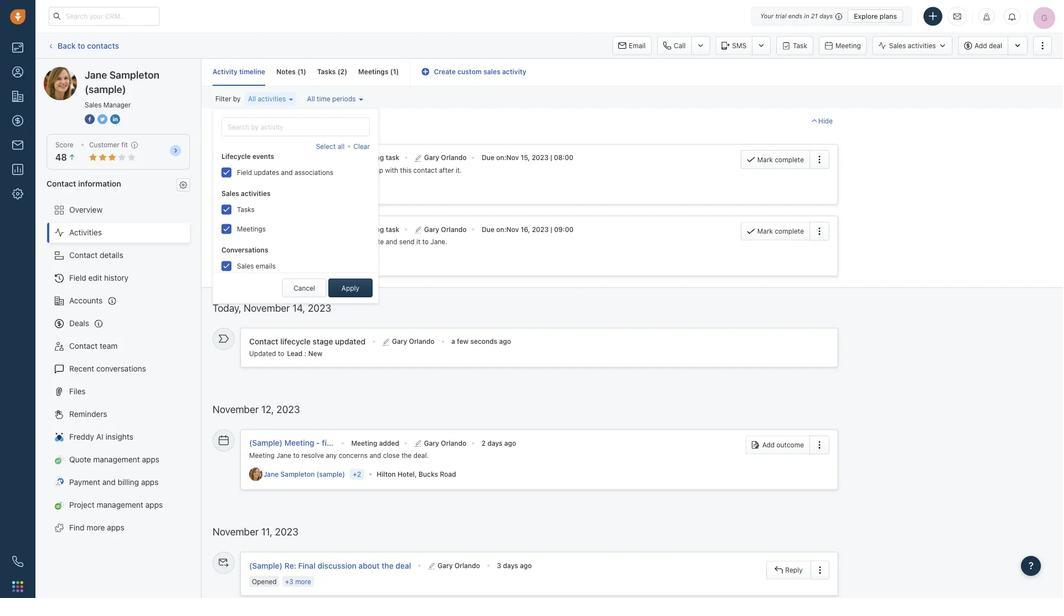 Task type: locate. For each thing, give the bounding box(es) containing it.
0 vertical spatial task
[[386, 154, 400, 162]]

0 vertical spatial deal
[[990, 42, 1003, 50]]

all right by
[[248, 95, 256, 103]]

1 upcoming from the top
[[352, 154, 384, 162]]

1 due from the top
[[482, 154, 495, 162]]

0 vertical spatial (sample)
[[249, 153, 283, 162]]

0 vertical spatial mark
[[758, 156, 774, 164]]

updated
[[249, 350, 276, 358]]

send up steve
[[285, 225, 303, 234]]

facebook circled image
[[85, 113, 95, 125]]

more right +3
[[295, 578, 311, 586]]

the up steve
[[305, 225, 317, 234]]

(sample) up opened
[[249, 561, 283, 570]]

1 vertical spatial november
[[213, 404, 259, 415]]

gary for it
[[424, 226, 440, 233]]

1 vertical spatial meetings
[[237, 225, 266, 233]]

1 horizontal spatial more
[[295, 578, 311, 586]]

gary orlando left the 3
[[438, 562, 480, 570]]

1 vertical spatial pricing
[[343, 238, 364, 246]]

jane sampleton (sample) link down associations
[[264, 185, 348, 194]]

send
[[285, 153, 303, 162], [249, 166, 265, 174], [285, 225, 303, 234]]

2 on from the top
[[497, 226, 505, 233]]

0 vertical spatial november
[[244, 302, 290, 314]]

score
[[55, 141, 74, 149]]

gary orlando up the deal.
[[424, 439, 467, 447]]

all left time
[[307, 95, 315, 103]]

overdue and upcoming activities
[[213, 116, 330, 125]]

0 vertical spatial upcoming
[[352, 154, 384, 162]]

more
[[87, 523, 105, 533], [295, 578, 311, 586]]

2 (sample) from the top
[[249, 225, 283, 234]]

0 horizontal spatial sales activities
[[222, 189, 271, 197]]

| left the 08:00
[[551, 154, 553, 162]]

( for tasks
[[338, 68, 341, 76]]

jane sampleton (sample) down contacts
[[66, 67, 157, 76]]

2 mark complete button from the top
[[741, 222, 810, 241]]

: left 16,
[[505, 226, 507, 233]]

overview
[[69, 205, 103, 214]]

contact down activities
[[69, 251, 98, 260]]

2 nov from the top
[[507, 226, 519, 233]]

all inside button
[[307, 95, 315, 103]]

history
[[104, 273, 129, 283]]

(sample) up manager
[[125, 67, 157, 76]]

email button
[[613, 36, 652, 55]]

sales down conversations
[[237, 262, 254, 270]]

tasks image
[[219, 222, 229, 232]]

jane sampleton (sample) link for pricing
[[264, 256, 348, 266]]

select all
[[316, 143, 345, 151]]

21
[[812, 12, 818, 20]]

15,
[[521, 154, 530, 162]]

1 task from the top
[[386, 154, 400, 162]]

outcome
[[777, 441, 805, 449]]

follow
[[355, 166, 374, 174]]

2 1 from the left
[[393, 68, 397, 76]]

management for project
[[97, 501, 143, 510]]

send for (sample) send the proposal document
[[285, 153, 303, 162]]

the inside (sample) send the proposal document link
[[305, 153, 317, 162]]

gary up the jane.
[[424, 226, 440, 233]]

1 left create
[[393, 68, 397, 76]]

2 mark complete from the top
[[758, 227, 805, 235]]

1 vertical spatial mark complete button
[[741, 222, 810, 241]]

mark complete
[[758, 156, 805, 164], [758, 227, 805, 235]]

meetings for meetings ( 1 )
[[359, 68, 389, 76]]

1 vertical spatial more
[[295, 578, 311, 586]]

upcoming
[[352, 154, 384, 162], [352, 226, 384, 233]]

task
[[386, 154, 400, 162], [386, 226, 400, 233]]

1 mark complete from the top
[[758, 156, 805, 164]]

apps down project management apps
[[107, 523, 125, 533]]

) right notes
[[304, 68, 306, 76]]

upcoming up coordinate with steve for the pricing quote and send it to jane.
[[352, 226, 384, 233]]

0 vertical spatial upcoming task
[[352, 154, 400, 162]]

pricing
[[319, 225, 345, 234], [343, 238, 364, 246]]

3 (sample) from the top
[[249, 561, 283, 570]]

apps for quote management apps
[[142, 455, 160, 464]]

more for find
[[87, 523, 105, 533]]

mng settings image
[[180, 181, 187, 189]]

0 vertical spatial meeting
[[836, 42, 862, 50]]

due for document
[[482, 154, 495, 162]]

1 vertical spatial document
[[308, 166, 340, 174]]

2023
[[532, 154, 549, 162], [532, 226, 549, 233], [308, 302, 332, 314], [277, 404, 300, 415], [275, 526, 299, 538]]

0 vertical spatial field
[[237, 168, 252, 176]]

meeting added
[[352, 439, 400, 447]]

0 vertical spatial complete
[[775, 156, 805, 164]]

0 vertical spatial mark complete button
[[741, 150, 810, 169]]

add inside add deal button
[[975, 42, 988, 50]]

1 on from the top
[[497, 154, 505, 162]]

2 vertical spatial days
[[503, 562, 518, 570]]

project
[[69, 501, 95, 510]]

hide
[[819, 117, 833, 125]]

with left steve
[[286, 238, 299, 246]]

reply button
[[767, 561, 811, 580]]

1 vertical spatial |
[[551, 226, 553, 233]]

send for (sample) send the pricing quote
[[285, 225, 303, 234]]

2 vertical spatial :
[[305, 350, 307, 358]]

1 complete from the top
[[775, 156, 805, 164]]

2 ) from the left
[[345, 68, 347, 76]]

0 vertical spatial jane sampleton (sample) link
[[264, 185, 348, 194]]

(sample) for (sample) re: final discussion about the deal
[[249, 561, 283, 570]]

1 vertical spatial task
[[386, 226, 400, 233]]

1 vertical spatial proposal
[[279, 166, 306, 174]]

november left 11,
[[213, 526, 259, 538]]

ai
[[96, 433, 103, 442]]

upcoming task up coordinate with steve for the pricing quote and send it to jane.
[[352, 226, 400, 233]]

jane sampleton (sample) link down resolve in the bottom of the page
[[264, 470, 348, 479]]

contact down 48
[[47, 179, 76, 188]]

meetings image
[[219, 435, 229, 445]]

2023 right 14,
[[308, 302, 332, 314]]

2 mark from the top
[[758, 227, 774, 235]]

due left 16,
[[482, 226, 495, 233]]

meeting for meeting jane to resolve any concerns and close the deal.
[[249, 452, 275, 459]]

proposal down (sample) send the proposal document link
[[279, 166, 306, 174]]

explore plans
[[855, 12, 898, 20]]

| for quote
[[551, 226, 553, 233]]

on left the 15,
[[497, 154, 505, 162]]

0 vertical spatial meetings
[[359, 68, 389, 76]]

0 vertical spatial more
[[87, 523, 105, 533]]

updated
[[335, 337, 366, 346]]

1 mark complete button from the top
[[741, 150, 810, 169]]

orlando up road
[[441, 439, 467, 447]]

coordinate
[[249, 238, 284, 246]]

field updates and associations
[[237, 168, 334, 176]]

( right notes
[[298, 68, 300, 76]]

proposal down 'select all' link
[[319, 153, 351, 162]]

2 vertical spatial meeting
[[249, 452, 275, 459]]

send down events
[[249, 166, 265, 174]]

field left edit
[[69, 273, 86, 283]]

send the proposal document and follow up with this contact after it.
[[249, 166, 462, 174]]

find more apps
[[69, 523, 125, 533]]

the
[[305, 153, 317, 162], [267, 166, 277, 174], [305, 225, 317, 234], [331, 238, 341, 246], [402, 452, 412, 459], [382, 561, 394, 570]]

sampleton for jane sampleton (sample) link corresponding to proposal
[[281, 185, 315, 193]]

contact for contact lifecycle stage updated
[[249, 337, 279, 346]]

gary up contact
[[424, 154, 440, 162]]

1 horizontal spatial sms
[[733, 42, 747, 50]]

nov for (sample) send the proposal document
[[507, 154, 519, 162]]

deals
[[69, 319, 89, 328]]

sampleton inside the jane sampleton (sample)
[[110, 69, 160, 81]]

1 | from the top
[[551, 154, 553, 162]]

1 vertical spatial :
[[505, 226, 507, 233]]

explore
[[855, 12, 879, 20]]

1 horizontal spatial field
[[237, 168, 252, 176]]

2 due from the top
[[482, 226, 495, 233]]

upcoming task
[[352, 154, 400, 162], [352, 226, 400, 233]]

sales emails
[[237, 262, 276, 270]]

2 upcoming from the top
[[352, 226, 384, 233]]

2 horizontal spatial meeting
[[836, 42, 862, 50]]

and down meeting added
[[370, 452, 381, 459]]

recent
[[69, 364, 94, 374]]

about
[[359, 561, 380, 570]]

1 jane sampleton (sample) link from the top
[[264, 185, 348, 194]]

with right up
[[385, 166, 399, 174]]

november for 11,
[[213, 526, 259, 538]]

jane sampleton (sample) down steve
[[264, 257, 345, 265]]

payment and billing apps
[[69, 478, 159, 487]]

hilton hotel, bucks road
[[377, 471, 456, 479]]

) up periods
[[345, 68, 347, 76]]

(sample) up the updates
[[249, 153, 283, 162]]

0 horizontal spatial 1
[[300, 68, 304, 76]]

1 vertical spatial add
[[763, 441, 775, 449]]

2 all from the left
[[307, 95, 315, 103]]

jane.
[[431, 238, 448, 246]]

sampleton up manager
[[110, 69, 160, 81]]

notes
[[277, 68, 296, 76]]

meeting down november 12, 2023
[[249, 452, 275, 459]]

files
[[69, 387, 86, 396]]

orlando up the jane.
[[441, 226, 467, 233]]

(sample) send the proposal document
[[249, 153, 390, 162]]

1 vertical spatial nov
[[507, 226, 519, 233]]

1 vertical spatial days
[[488, 439, 503, 447]]

sampleton
[[85, 67, 123, 76], [110, 69, 160, 81], [281, 185, 315, 193], [281, 257, 315, 265], [281, 471, 315, 479]]

(sample) re: final discussion about the deal
[[249, 561, 411, 570]]

document
[[353, 153, 390, 162], [308, 166, 340, 174]]

0 horizontal spatial meetings
[[237, 225, 266, 233]]

gary orlando for coordinate with steve for the pricing quote and send it to jane.
[[424, 226, 467, 233]]

1 vertical spatial jane sampleton (sample) link
[[264, 256, 348, 266]]

( up all time periods button
[[338, 68, 341, 76]]

more right find
[[87, 523, 105, 533]]

(sample) down associations
[[317, 185, 345, 193]]

sampleton down steve
[[281, 257, 315, 265]]

1 ( from the left
[[298, 68, 300, 76]]

1 vertical spatial complete
[[775, 227, 805, 235]]

quote up coordinate with steve for the pricing quote and send it to jane.
[[347, 225, 368, 234]]

jane sampleton (sample) link down steve
[[264, 256, 348, 266]]

0 horizontal spatial days
[[488, 439, 503, 447]]

0 vertical spatial sms
[[733, 42, 747, 50]]

0 vertical spatial management
[[93, 455, 140, 464]]

(sample) inside the jane sampleton (sample)
[[85, 83, 126, 95]]

jane sampleton (sample)
[[66, 67, 157, 76], [85, 69, 160, 95], [264, 185, 345, 193], [264, 257, 345, 265], [264, 471, 345, 479]]

1 horizontal spatial sales activities
[[890, 42, 937, 50]]

to left lead
[[278, 350, 284, 358]]

send up field updates and associations
[[285, 153, 303, 162]]

ago for 3 days ago
[[520, 562, 532, 570]]

add inside add outcome button
[[763, 441, 775, 449]]

email image
[[954, 12, 962, 21]]

1 horizontal spatial deal
[[990, 42, 1003, 50]]

gary for contact
[[424, 154, 440, 162]]

1 horizontal spatial tasks
[[317, 68, 336, 76]]

apps up the payment and billing apps at the bottom of page
[[142, 455, 160, 464]]

1 for notes ( 1 )
[[300, 68, 304, 76]]

1 horizontal spatial with
[[385, 166, 399, 174]]

1 horizontal spatial add
[[975, 42, 988, 50]]

( left create
[[390, 68, 393, 76]]

0 vertical spatial nov
[[507, 154, 519, 162]]

2 | from the top
[[551, 226, 553, 233]]

0 horizontal spatial proposal
[[279, 166, 306, 174]]

1 vertical spatial meeting
[[352, 439, 378, 447]]

: left new
[[305, 350, 307, 358]]

november
[[244, 302, 290, 314], [213, 404, 259, 415], [213, 526, 259, 538]]

1 right notes
[[300, 68, 304, 76]]

the left the deal.
[[402, 452, 412, 459]]

recent conversations
[[69, 364, 146, 374]]

0 horizontal spatial sms
[[237, 301, 251, 309]]

1 (sample) from the top
[[249, 153, 283, 162]]

3 ( from the left
[[390, 68, 393, 76]]

2 vertical spatial ago
[[520, 562, 532, 570]]

sms inside sms button
[[733, 42, 747, 50]]

create custom sales activity link
[[422, 68, 527, 76]]

concerns
[[339, 452, 368, 459]]

1 horizontal spatial )
[[345, 68, 347, 76]]

complete
[[775, 156, 805, 164], [775, 227, 805, 235]]

0 vertical spatial due
[[482, 154, 495, 162]]

2 ( from the left
[[338, 68, 341, 76]]

3 ) from the left
[[397, 68, 399, 76]]

meetings for meetings
[[237, 225, 266, 233]]

0 horizontal spatial document
[[308, 166, 340, 174]]

upcoming for quote
[[352, 226, 384, 233]]

2023 right 12,
[[277, 404, 300, 415]]

ago inside 'a few seconds ago updated to lead : new'
[[500, 338, 511, 345]]

1 horizontal spatial document
[[353, 153, 390, 162]]

1 1 from the left
[[300, 68, 304, 76]]

0 vertical spatial :
[[505, 154, 507, 162]]

notes ( 1 )
[[277, 68, 306, 76]]

meeting inside button
[[836, 42, 862, 50]]

1 vertical spatial tasks
[[237, 206, 255, 213]]

on left 16,
[[497, 226, 505, 233]]

management down the payment and billing apps at the bottom of page
[[97, 501, 143, 510]]

lifecycle
[[222, 152, 251, 160]]

upcoming task for (sample) send the proposal document
[[352, 154, 400, 162]]

1 horizontal spatial 1
[[393, 68, 397, 76]]

quote
[[347, 225, 368, 234], [366, 238, 384, 246]]

)
[[304, 68, 306, 76], [345, 68, 347, 76], [397, 68, 399, 76]]

1 vertical spatial upcoming
[[352, 226, 384, 233]]

1 ) from the left
[[304, 68, 306, 76]]

) left create
[[397, 68, 399, 76]]

0 vertical spatial add
[[975, 42, 988, 50]]

the up associations
[[305, 153, 317, 162]]

upcoming task up up
[[352, 154, 400, 162]]

1 vertical spatial quote
[[366, 238, 384, 246]]

to right the it
[[423, 238, 429, 246]]

2 horizontal spatial (
[[390, 68, 393, 76]]

2 horizontal spatial )
[[397, 68, 399, 76]]

all
[[338, 143, 345, 151]]

0 vertical spatial pricing
[[319, 225, 345, 234]]

task button
[[777, 36, 814, 55]]

phone element
[[7, 551, 29, 573]]

accounts
[[69, 296, 103, 305]]

field down lifecycle events
[[237, 168, 252, 176]]

contact up the recent on the bottom left of page
[[69, 342, 98, 351]]

ends
[[789, 12, 803, 20]]

gary orlando up the jane.
[[424, 226, 467, 233]]

deal.
[[414, 452, 429, 459]]

lifecycle events
[[222, 152, 274, 160]]

deal
[[990, 42, 1003, 50], [396, 561, 411, 570]]

sales manager
[[85, 101, 131, 109]]

quote management apps
[[69, 455, 160, 464]]

1 nov from the top
[[507, 154, 519, 162]]

) for meetings ( 1 )
[[397, 68, 399, 76]]

pricing right "for"
[[343, 238, 364, 246]]

1 vertical spatial management
[[97, 501, 143, 510]]

meetings
[[359, 68, 389, 76], [237, 225, 266, 233]]

2 vertical spatial (sample)
[[249, 561, 283, 570]]

0 vertical spatial on
[[497, 154, 505, 162]]

orlando left a
[[409, 338, 435, 345]]

2 task from the top
[[386, 226, 400, 233]]

1 all from the left
[[248, 95, 256, 103]]

road
[[440, 471, 456, 479]]

days for 3 days ago
[[503, 562, 518, 570]]

emails
[[256, 262, 276, 270]]

1 horizontal spatial all
[[307, 95, 315, 103]]

gary orlando up the after
[[424, 154, 467, 162]]

discussion
[[318, 561, 357, 570]]

0 horizontal spatial all
[[248, 95, 256, 103]]

after
[[439, 166, 454, 174]]

more inside button
[[295, 578, 311, 586]]

events
[[253, 152, 274, 160]]

1 upcoming task from the top
[[352, 154, 400, 162]]

1 vertical spatial ago
[[505, 439, 517, 447]]

2 complete from the top
[[775, 227, 805, 235]]

upcoming down clear link
[[352, 154, 384, 162]]

jane
[[66, 67, 83, 76], [85, 69, 107, 81], [264, 185, 279, 193], [264, 257, 279, 265], [277, 452, 292, 459], [264, 471, 279, 479]]

contact for contact team
[[69, 342, 98, 351]]

the right "for"
[[331, 238, 341, 246]]

and right the overdue
[[245, 116, 259, 125]]

(sample) down any
[[317, 471, 345, 479]]

1 horizontal spatial days
[[503, 562, 518, 570]]

1 vertical spatial due
[[482, 226, 495, 233]]

( for notes
[[298, 68, 300, 76]]

due on : nov 16, 2023 | 09:00
[[482, 226, 574, 233]]

apps down the payment and billing apps at the bottom of page
[[146, 501, 163, 510]]

complete for (sample) send the pricing quote
[[775, 227, 805, 235]]

1 vertical spatial sales activities
[[222, 189, 271, 197]]

meetings right tasks ( 2 )
[[359, 68, 389, 76]]

1 mark from the top
[[758, 156, 774, 164]]

mark complete button for (sample) send the proposal document
[[741, 150, 810, 169]]

1 vertical spatial 2
[[482, 439, 486, 447]]

(sample) for (sample) send the proposal document
[[249, 153, 283, 162]]

1 horizontal spatial meetings
[[359, 68, 389, 76]]

mark complete button for (sample) send the pricing quote
[[741, 222, 810, 241]]

:
[[505, 154, 507, 162], [505, 226, 507, 233], [305, 350, 307, 358]]

2 jane sampleton (sample) link from the top
[[264, 256, 348, 266]]

document up follow
[[353, 153, 390, 162]]

meetings up coordinate
[[237, 225, 266, 233]]

and left follow
[[342, 166, 353, 174]]

2 vertical spatial send
[[285, 225, 303, 234]]

1 horizontal spatial 2
[[482, 439, 486, 447]]

1 horizontal spatial (
[[338, 68, 341, 76]]

bucks
[[419, 471, 438, 479]]

field
[[237, 168, 252, 176], [69, 273, 86, 283]]

2 upcoming task from the top
[[352, 226, 400, 233]]

tasks up time
[[317, 68, 336, 76]]

0 vertical spatial days
[[820, 12, 834, 20]]

field for field edit history
[[69, 273, 86, 283]]

1 vertical spatial on
[[497, 226, 505, 233]]

1 vertical spatial deal
[[396, 561, 411, 570]]

sales activities down the updates
[[222, 189, 271, 197]]

more for +3
[[295, 578, 311, 586]]

1 horizontal spatial proposal
[[319, 153, 351, 162]]

jane sampleton (sample) down resolve in the bottom of the page
[[264, 471, 345, 479]]

meeting
[[836, 42, 862, 50], [352, 439, 378, 447], [249, 452, 275, 459]]

phone image
[[12, 556, 23, 567]]

select all link
[[316, 142, 345, 151]]

0 vertical spatial mark complete
[[758, 156, 805, 164]]

| left '09:00'
[[551, 226, 553, 233]]

days for 2 days ago
[[488, 439, 503, 447]]

quote left send
[[366, 238, 384, 246]]

0 horizontal spatial )
[[304, 68, 306, 76]]

conversations
[[96, 364, 146, 374]]

2 vertical spatial jane sampleton (sample) link
[[264, 470, 348, 479]]

1 vertical spatial mark
[[758, 227, 774, 235]]

november left 12,
[[213, 404, 259, 415]]

0 horizontal spatial meeting
[[249, 452, 275, 459]]

0 horizontal spatial field
[[69, 273, 86, 283]]

1 vertical spatial with
[[286, 238, 299, 246]]

apps for find more apps
[[107, 523, 125, 533]]

orlando up it.
[[441, 154, 467, 162]]

insights
[[106, 433, 133, 442]]

task for document
[[386, 154, 400, 162]]

a few seconds ago updated to lead : new
[[249, 338, 511, 358]]

1 vertical spatial upcoming task
[[352, 226, 400, 233]]

jane inside the jane sampleton (sample)
[[85, 69, 107, 81]]



Task type: describe. For each thing, give the bounding box(es) containing it.
payment
[[69, 478, 100, 487]]

| for document
[[551, 154, 553, 162]]

resolve
[[302, 452, 324, 459]]

few
[[457, 338, 469, 345]]

activities
[[69, 228, 102, 237]]

the down events
[[267, 166, 277, 174]]

activity timeline
[[213, 68, 266, 76]]

and left send
[[386, 238, 398, 246]]

add for add outcome
[[763, 441, 775, 449]]

2023 right the 15,
[[532, 154, 549, 162]]

apply
[[342, 284, 360, 292]]

tasks for tasks ( 2 )
[[317, 68, 336, 76]]

contact information
[[47, 179, 121, 188]]

add outcome button
[[746, 436, 810, 455]]

filter by
[[216, 95, 241, 103]]

complete for (sample) send the proposal document
[[775, 156, 805, 164]]

upcoming
[[261, 116, 296, 125]]

jane sampleton (sample) link for proposal
[[264, 185, 348, 194]]

emails image
[[219, 558, 229, 568]]

lifecycle
[[281, 337, 311, 346]]

contact team
[[69, 342, 118, 351]]

stage change image
[[219, 334, 229, 344]]

all activities link
[[245, 92, 296, 106]]

contact lifecycle stage updated
[[249, 337, 366, 346]]

2023 right 16,
[[532, 226, 549, 233]]

apps right billing
[[141, 478, 159, 487]]

tasks image
[[219, 150, 229, 160]]

back to contacts link
[[47, 37, 120, 54]]

twitter circled image
[[98, 113, 108, 125]]

09:00
[[555, 226, 574, 233]]

sampleton down contacts
[[85, 67, 123, 76]]

gary for deal.
[[424, 439, 439, 447]]

0 vertical spatial document
[[353, 153, 390, 162]]

add deal button
[[959, 36, 1009, 55]]

all for all time periods
[[307, 95, 315, 103]]

explore plans link
[[848, 9, 904, 23]]

field for field updates and associations
[[237, 168, 252, 176]]

: for (sample) send the proposal document
[[505, 154, 507, 162]]

apps for project management apps
[[146, 501, 163, 510]]

it.
[[456, 166, 462, 174]]

up
[[376, 166, 384, 174]]

time
[[317, 95, 331, 103]]

new
[[308, 350, 323, 358]]

activity
[[213, 68, 238, 76]]

freddy ai insights
[[69, 433, 133, 442]]

+2
[[353, 471, 361, 479]]

close
[[383, 452, 400, 459]]

tasks ( 2 )
[[317, 68, 347, 76]]

back to contacts
[[58, 41, 119, 50]]

by
[[233, 95, 241, 103]]

meeting for meeting
[[836, 42, 862, 50]]

0 horizontal spatial deal
[[396, 561, 411, 570]]

1 vertical spatial sms
[[237, 301, 251, 309]]

add deal
[[975, 42, 1003, 50]]

0 vertical spatial quote
[[347, 225, 368, 234]]

gary orlando for send the proposal document and follow up with this contact after it.
[[424, 154, 467, 162]]

orlando left the 3
[[455, 562, 480, 570]]

sampleton for pricing's jane sampleton (sample) link
[[281, 257, 315, 265]]

hotel,
[[398, 471, 417, 479]]

0 horizontal spatial with
[[286, 238, 299, 246]]

sales up facebook circled image
[[85, 101, 102, 109]]

team
[[100, 342, 118, 351]]

in
[[805, 12, 810, 20]]

tasks for tasks
[[237, 206, 255, 213]]

sales up tasks image on the top
[[222, 189, 239, 197]]

november for 12,
[[213, 404, 259, 415]]

(sample) for third jane sampleton (sample) link from the top of the page
[[317, 471, 345, 479]]

) for notes ( 1 )
[[304, 68, 306, 76]]

gary orlando for meeting jane to resolve any concerns and close the deal.
[[424, 439, 467, 447]]

(sample) send the proposal document link
[[249, 153, 390, 163]]

november 12, 2023
[[213, 404, 300, 415]]

1 vertical spatial send
[[249, 166, 265, 174]]

0 vertical spatial sales activities
[[890, 42, 937, 50]]

11,
[[261, 526, 273, 538]]

periods
[[333, 95, 356, 103]]

1 for meetings ( 1 )
[[393, 68, 397, 76]]

on for (sample) send the proposal document
[[497, 154, 505, 162]]

stage
[[313, 337, 333, 346]]

mark complete for (sample) send the proposal document
[[758, 156, 805, 164]]

(sample) for (sample) send the pricing quote
[[249, 225, 283, 234]]

jane sampleton (sample) down associations
[[264, 185, 345, 193]]

create custom sales activity
[[434, 68, 527, 76]]

ago for 2 days ago
[[505, 439, 517, 447]]

management for quote
[[93, 455, 140, 464]]

task
[[794, 42, 808, 50]]

48
[[55, 152, 67, 163]]

create
[[434, 68, 456, 76]]

upcoming task for (sample) send the pricing quote
[[352, 226, 400, 233]]

nov for (sample) send the pricing quote
[[507, 226, 519, 233]]

cancel
[[294, 284, 315, 292]]

0 vertical spatial proposal
[[319, 153, 351, 162]]

Search by activity text field
[[222, 118, 370, 136]]

custom
[[458, 68, 482, 76]]

add outcome
[[763, 441, 805, 449]]

3
[[497, 562, 502, 570]]

quote
[[69, 455, 91, 464]]

all for all activities
[[248, 95, 256, 103]]

conversations
[[222, 246, 268, 254]]

freshworks switcher image
[[12, 581, 23, 593]]

all time periods button
[[305, 92, 366, 106]]

to left resolve in the bottom of the page
[[293, 452, 300, 459]]

upcoming for document
[[352, 154, 384, 162]]

customer
[[89, 141, 120, 149]]

mark for (sample) send the proposal document
[[758, 156, 774, 164]]

+3 more
[[285, 578, 311, 586]]

timeline
[[239, 68, 266, 76]]

add for add deal
[[975, 42, 988, 50]]

contact for contact details
[[69, 251, 98, 260]]

and left billing
[[102, 478, 116, 487]]

all activities
[[248, 95, 286, 103]]

cancel button
[[282, 279, 327, 298]]

( for meetings
[[390, 68, 393, 76]]

project management apps
[[69, 501, 163, 510]]

send
[[400, 238, 415, 246]]

jane sampleton (sample) up manager
[[85, 69, 160, 95]]

mark for (sample) send the pricing quote
[[758, 227, 774, 235]]

to right 'back'
[[78, 41, 85, 50]]

details
[[100, 251, 123, 260]]

reminders
[[69, 410, 107, 419]]

trial
[[776, 12, 787, 20]]

2 horizontal spatial days
[[820, 12, 834, 20]]

linkedin circled image
[[110, 113, 120, 125]]

0 vertical spatial 2
[[341, 68, 345, 76]]

: inside 'a few seconds ago updated to lead : new'
[[305, 350, 307, 358]]

3 days ago
[[497, 562, 532, 570]]

gary right updated
[[392, 338, 407, 345]]

meetings ( 1 )
[[359, 68, 399, 76]]

re:
[[285, 561, 296, 570]]

: for (sample) send the pricing quote
[[505, 226, 507, 233]]

orlando for send the proposal document and follow up with this contact after it.
[[441, 154, 467, 162]]

today,
[[213, 302, 241, 314]]

14,
[[293, 302, 306, 314]]

sampleton for third jane sampleton (sample) link from the top of the page
[[281, 471, 315, 479]]

meeting for meeting added
[[352, 439, 378, 447]]

a
[[452, 338, 456, 345]]

gary left the 3
[[438, 562, 453, 570]]

task for quote
[[386, 226, 400, 233]]

updates
[[254, 168, 279, 176]]

(sample) for pricing's jane sampleton (sample) link
[[317, 257, 345, 265]]

information
[[78, 179, 121, 188]]

the inside (sample) send the pricing quote link
[[305, 225, 317, 234]]

for
[[320, 238, 329, 246]]

orlando for meeting jane to resolve any concerns and close the deal.
[[441, 439, 467, 447]]

plans
[[880, 12, 898, 20]]

12,
[[261, 404, 274, 415]]

) for tasks ( 2 )
[[345, 68, 347, 76]]

meeting jane to resolve any concerns and close the deal.
[[249, 452, 429, 459]]

this
[[400, 166, 412, 174]]

Search your CRM... text field
[[49, 7, 160, 26]]

orlando for coordinate with steve for the pricing quote and send it to jane.
[[441, 226, 467, 233]]

deal inside button
[[990, 42, 1003, 50]]

call button
[[658, 36, 692, 55]]

2023 right 11,
[[275, 526, 299, 538]]

2 days ago
[[482, 439, 517, 447]]

to inside 'a few seconds ago updated to lead : new'
[[278, 350, 284, 358]]

due for quote
[[482, 226, 495, 233]]

0 vertical spatial with
[[385, 166, 399, 174]]

+3 more button
[[282, 576, 320, 587]]

and right the updates
[[281, 168, 293, 176]]

contact for contact information
[[47, 179, 76, 188]]

associations
[[295, 168, 334, 176]]

3 jane sampleton (sample) link from the top
[[264, 470, 348, 479]]

mark complete for (sample) send the pricing quote
[[758, 227, 805, 235]]

sales down plans
[[890, 42, 907, 50]]

field edit history
[[69, 273, 129, 283]]

call link
[[658, 36, 692, 55]]

the right about
[[382, 561, 394, 570]]

opened
[[252, 578, 277, 586]]

on for (sample) send the pricing quote
[[497, 226, 505, 233]]

gary orlando left a
[[392, 338, 435, 345]]

(sample) for jane sampleton (sample) link corresponding to proposal
[[317, 185, 345, 193]]

contact
[[414, 166, 438, 174]]

hilton
[[377, 471, 396, 479]]



Task type: vqa. For each thing, say whether or not it's contained in the screenshot.
top (Sample)
yes



